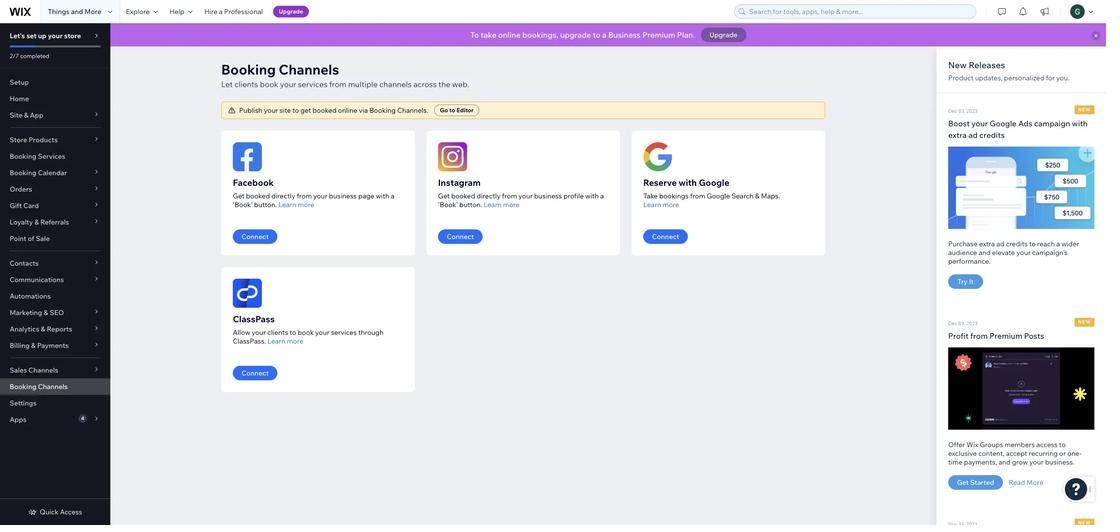 Task type: vqa. For each thing, say whether or not it's contained in the screenshot.


Task type: locate. For each thing, give the bounding box(es) containing it.
0 horizontal spatial upgrade
[[279, 8, 303, 15]]

03,
[[959, 108, 966, 114], [959, 321, 966, 327]]

get left started on the bottom right of page
[[957, 478, 969, 487]]

get down facebook
[[233, 192, 245, 200]]

ad
[[969, 130, 978, 140], [997, 240, 1005, 248]]

clients
[[235, 79, 258, 89], [267, 328, 288, 337]]

extra inside boost your google ads campaign with extra ad credits
[[949, 130, 967, 140]]

2023 for from
[[967, 321, 978, 327]]

button. down instagram
[[460, 200, 482, 209]]

channels up get
[[279, 61, 339, 78]]

to right classpass.
[[290, 328, 296, 337]]

upgrade right plan.
[[710, 31, 738, 39]]

1 vertical spatial dec 03, 2023
[[949, 321, 978, 327]]

& for seo
[[44, 308, 48, 317]]

2 directly from the left
[[477, 192, 501, 200]]

a left business
[[602, 30, 607, 40]]

help button
[[164, 0, 199, 23]]

premium left plan.
[[643, 30, 676, 40]]

to left reach
[[1030, 240, 1036, 248]]

2 2023 from the top
[[967, 321, 978, 327]]

0 vertical spatial upgrade
[[279, 8, 303, 15]]

upgrade
[[279, 8, 303, 15], [710, 31, 738, 39]]

from inside "booking channels let clients book your services from multiple channels across the web."
[[329, 79, 346, 89]]

directly down facebook
[[272, 192, 295, 200]]

channels inside "booking channels let clients book your services from multiple channels across the web."
[[279, 61, 339, 78]]

booked inside "get booked directly from your business profile with a 'book' button."
[[451, 192, 475, 200]]

0 vertical spatial 03,
[[959, 108, 966, 114]]

dec 03, 2023 up boost
[[949, 108, 978, 114]]

marketing & seo
[[10, 308, 64, 317]]

2 03, from the top
[[959, 321, 966, 327]]

dec up "profit"
[[949, 321, 958, 327]]

services up get
[[298, 79, 328, 89]]

to left get
[[293, 106, 299, 115]]

business inside "get booked directly from your business profile with a 'book' button."
[[534, 192, 562, 200]]

channels up booking channels
[[28, 366, 58, 375]]

business left "page"
[[329, 192, 357, 200]]

learn for classpass
[[268, 337, 285, 346]]

0 horizontal spatial services
[[298, 79, 328, 89]]

a right profile
[[600, 192, 604, 200]]

dec 03, 2023 for boost
[[949, 108, 978, 114]]

1 vertical spatial services
[[331, 328, 357, 337]]

2023 for your
[[967, 108, 978, 114]]

connect button for classpass
[[233, 366, 278, 381]]

0 horizontal spatial booked
[[246, 192, 270, 200]]

from inside "get booked directly from your business profile with a 'book' button."
[[502, 192, 517, 200]]

to inside offer wix groups members access to exclusive content, accept recurring or one- time payments, and grow your business.
[[1060, 441, 1066, 449]]

to inside alert
[[593, 30, 601, 40]]

dec 03, 2023 for profit
[[949, 321, 978, 327]]

1 horizontal spatial button.
[[460, 200, 482, 209]]

4
[[81, 415, 84, 422]]

2 horizontal spatial get
[[957, 478, 969, 487]]

go to editor button
[[434, 105, 480, 116]]

to inside the 'allow your clients to book your services through classpass.'
[[290, 328, 296, 337]]

1 vertical spatial clients
[[267, 328, 288, 337]]

0 vertical spatial upgrade button
[[273, 6, 309, 17]]

online right take
[[498, 30, 521, 40]]

0 horizontal spatial button.
[[254, 200, 277, 209]]

'book' down instagram
[[438, 200, 458, 209]]

2 dec 03, 2023 from the top
[[949, 321, 978, 327]]

'book' for instagram
[[438, 200, 458, 209]]

0 vertical spatial dec
[[949, 108, 958, 114]]

publish
[[239, 106, 262, 115]]

premium
[[643, 30, 676, 40], [990, 331, 1023, 341]]

'book' for facebook
[[233, 200, 253, 209]]

hire
[[204, 7, 218, 16]]

extra
[[949, 130, 967, 140], [979, 240, 995, 248]]

with right profile
[[585, 192, 599, 200]]

services inside the 'allow your clients to book your services through classpass.'
[[331, 328, 357, 337]]

& right the billing
[[31, 341, 36, 350]]

try it
[[958, 277, 974, 286]]

with up bookings
[[679, 177, 697, 188]]

more for classpass
[[287, 337, 303, 346]]

0 vertical spatial channels
[[279, 61, 339, 78]]

booked right get
[[313, 106, 337, 115]]

through
[[358, 328, 384, 337]]

loyalty & referrals button
[[0, 214, 110, 230]]

directly down instagram
[[477, 192, 501, 200]]

& right loyalty
[[34, 218, 39, 227]]

upgrade button
[[273, 6, 309, 17], [701, 28, 746, 42]]

services inside "booking channels let clients book your services from multiple channels across the web."
[[298, 79, 328, 89]]

more right read
[[1027, 478, 1044, 487]]

quick
[[40, 508, 58, 517]]

0 vertical spatial credits
[[980, 130, 1005, 140]]

upgrade
[[560, 30, 591, 40]]

a left wider
[[1057, 240, 1060, 248]]

billing & payments
[[10, 341, 69, 350]]

more for facebook
[[298, 200, 314, 209]]

1 vertical spatial ad
[[997, 240, 1005, 248]]

2 vertical spatial channels
[[38, 383, 68, 391]]

2 'book' from the left
[[438, 200, 458, 209]]

0 vertical spatial google
[[990, 119, 1017, 128]]

business left profile
[[534, 192, 562, 200]]

booked down instagram
[[451, 192, 475, 200]]

1 vertical spatial online
[[338, 106, 357, 115]]

or
[[1060, 449, 1066, 458]]

0 vertical spatial 2023
[[967, 108, 978, 114]]

2 business from the left
[[534, 192, 562, 200]]

hire a professional
[[204, 7, 263, 16]]

1 vertical spatial extra
[[979, 240, 995, 248]]

get
[[233, 192, 245, 200], [438, 192, 450, 200], [957, 478, 969, 487]]

gift card
[[10, 201, 39, 210]]

premium inside alert
[[643, 30, 676, 40]]

0 horizontal spatial directly
[[272, 192, 295, 200]]

services for your
[[331, 328, 357, 337]]

0 horizontal spatial business
[[329, 192, 357, 200]]

1 vertical spatial 2023
[[967, 321, 978, 327]]

your inside "purchase extra ad credits to reach a wider audience and elevate your campaign's performance."
[[1017, 248, 1031, 257]]

1 horizontal spatial business
[[534, 192, 562, 200]]

1 horizontal spatial book
[[298, 328, 314, 337]]

connect for classpass
[[242, 369, 269, 378]]

0 vertical spatial dec 03, 2023
[[949, 108, 978, 114]]

to left one-
[[1060, 441, 1066, 449]]

1 horizontal spatial extra
[[979, 240, 995, 248]]

publish your site to get booked online via booking channels.
[[239, 106, 428, 115]]

connect for reserve with google
[[652, 232, 679, 241]]

get started
[[957, 478, 995, 487]]

button. down facebook
[[254, 200, 277, 209]]

booked for instagram
[[451, 192, 475, 200]]

store
[[10, 136, 27, 144]]

professional
[[224, 7, 263, 16]]

1 horizontal spatial services
[[331, 328, 357, 337]]

2023 up boost
[[967, 108, 978, 114]]

referrals
[[40, 218, 69, 227]]

upgrade button right plan.
[[701, 28, 746, 42]]

1 horizontal spatial premium
[[990, 331, 1023, 341]]

boost your google ads campaign with extra ad credits
[[949, 119, 1088, 140]]

2 dec from the top
[[949, 321, 958, 327]]

1 03, from the top
[[959, 108, 966, 114]]

booked inside get booked directly from your business page with a 'book' button.
[[246, 192, 270, 200]]

services for channels
[[298, 79, 328, 89]]

communications button
[[0, 272, 110, 288]]

a right hire
[[219, 7, 223, 16]]

connect button for facebook
[[233, 230, 278, 244]]

business.
[[1045, 458, 1075, 467]]

03, up "profit"
[[959, 321, 966, 327]]

get inside get booked directly from your business page with a 'book' button.
[[233, 192, 245, 200]]

set
[[26, 31, 36, 40]]

business for instagram
[[534, 192, 562, 200]]

0 horizontal spatial and
[[71, 7, 83, 16]]

book inside the 'allow your clients to book your services through classpass.'
[[298, 328, 314, 337]]

ad down boost
[[969, 130, 978, 140]]

book
[[260, 79, 278, 89], [298, 328, 314, 337]]

online inside alert
[[498, 30, 521, 40]]

connect
[[242, 232, 269, 241], [447, 232, 474, 241], [652, 232, 679, 241], [242, 369, 269, 378]]

online left the via at top
[[338, 106, 357, 115]]

point of sale
[[10, 234, 50, 243]]

1 vertical spatial upgrade button
[[701, 28, 746, 42]]

to right go
[[450, 107, 455, 114]]

0 vertical spatial ad
[[969, 130, 978, 140]]

& left maps.
[[755, 192, 760, 200]]

0 vertical spatial premium
[[643, 30, 676, 40]]

upgrade for the top upgrade button
[[279, 8, 303, 15]]

'book' inside "get booked directly from your business profile with a 'book' button."
[[438, 200, 458, 209]]

1 vertical spatial new
[[1078, 319, 1091, 325]]

directly inside get booked directly from your business page with a 'book' button.
[[272, 192, 295, 200]]

clients inside the 'allow your clients to book your services through classpass.'
[[267, 328, 288, 337]]

1 vertical spatial book
[[298, 328, 314, 337]]

services
[[298, 79, 328, 89], [331, 328, 357, 337]]

google inside boost your google ads campaign with extra ad credits
[[990, 119, 1017, 128]]

from
[[329, 79, 346, 89], [297, 192, 312, 200], [502, 192, 517, 200], [690, 192, 705, 200], [971, 331, 988, 341]]

with inside reserve with google take bookings from google search & maps. learn more
[[679, 177, 697, 188]]

1 horizontal spatial and
[[979, 248, 991, 257]]

1 vertical spatial 03,
[[959, 321, 966, 327]]

1 horizontal spatial directly
[[477, 192, 501, 200]]

try
[[958, 277, 968, 286]]

1 horizontal spatial ad
[[997, 240, 1005, 248]]

upgrade button right professional
[[273, 6, 309, 17]]

2 new from the top
[[1078, 319, 1091, 325]]

get for facebook
[[233, 192, 245, 200]]

0 vertical spatial and
[[71, 7, 83, 16]]

to right upgrade
[[593, 30, 601, 40]]

1 directly from the left
[[272, 192, 295, 200]]

your inside get booked directly from your business page with a 'book' button.
[[313, 192, 328, 200]]

0 horizontal spatial upgrade button
[[273, 6, 309, 17]]

1 dec 03, 2023 from the top
[[949, 108, 978, 114]]

booking right the via at top
[[370, 106, 396, 115]]

learn more link for instagram
[[484, 200, 520, 209]]

0 horizontal spatial 'book'
[[233, 200, 253, 209]]

personalized
[[1004, 74, 1045, 82]]

a inside "purchase extra ad credits to reach a wider audience and elevate your campaign's performance."
[[1057, 240, 1060, 248]]

clients right let in the top of the page
[[235, 79, 258, 89]]

more right things
[[85, 7, 101, 16]]

credits inside boost your google ads campaign with extra ad credits
[[980, 130, 1005, 140]]

learn more link for classpass
[[268, 337, 303, 346]]

0 vertical spatial online
[[498, 30, 521, 40]]

'book' inside get booked directly from your business page with a 'book' button.
[[233, 200, 253, 209]]

new for boost your google ads campaign with extra ad credits
[[1078, 107, 1091, 113]]

channels inside dropdown button
[[28, 366, 58, 375]]

learn more
[[279, 200, 314, 209], [484, 200, 520, 209], [268, 337, 303, 346]]

dec 03, 2023 up "profit"
[[949, 321, 978, 327]]

1 2023 from the top
[[967, 108, 978, 114]]

2 horizontal spatial booked
[[451, 192, 475, 200]]

contacts button
[[0, 255, 110, 272]]

new for profit from premium posts
[[1078, 319, 1091, 325]]

2 vertical spatial and
[[999, 458, 1011, 467]]

campaign's
[[1032, 248, 1068, 257]]

1 vertical spatial credits
[[1006, 240, 1028, 248]]

from inside reserve with google take bookings from google search & maps. learn more
[[690, 192, 705, 200]]

wix
[[967, 441, 979, 449]]

channels for booking channels
[[38, 383, 68, 391]]

1 'book' from the left
[[233, 200, 253, 209]]

booking services link
[[0, 148, 110, 165]]

upgrade for upgrade button within the alert
[[710, 31, 738, 39]]

channels down sales channels dropdown button
[[38, 383, 68, 391]]

booking for booking channels let clients book your services from multiple channels across the web.
[[221, 61, 276, 78]]

with right campaign
[[1072, 119, 1088, 128]]

03, up boost
[[959, 108, 966, 114]]

extra down boost
[[949, 130, 967, 140]]

ad right purchase
[[997, 240, 1005, 248]]

a inside alert
[[602, 30, 607, 40]]

bookings,
[[523, 30, 559, 40]]

purchase
[[949, 240, 978, 248]]

booking down store
[[10, 152, 36, 161]]

google for with
[[699, 177, 730, 188]]

loyalty & referrals
[[10, 218, 69, 227]]

2 button. from the left
[[460, 200, 482, 209]]

& left the seo
[[44, 308, 48, 317]]

booking up orders
[[10, 169, 36, 177]]

with right "page"
[[376, 192, 389, 200]]

get for instagram
[[438, 192, 450, 200]]

dec up boost
[[949, 108, 958, 114]]

1 horizontal spatial more
[[1027, 478, 1044, 487]]

access
[[60, 508, 82, 517]]

1 dec from the top
[[949, 108, 958, 114]]

search
[[732, 192, 754, 200]]

and left grow
[[999, 458, 1011, 467]]

with inside "get booked directly from your business profile with a 'book' button."
[[585, 192, 599, 200]]

classpass
[[233, 314, 275, 325]]

booking inside dropdown button
[[10, 169, 36, 177]]

1 vertical spatial premium
[[990, 331, 1023, 341]]

& for referrals
[[34, 218, 39, 227]]

settings
[[10, 399, 37, 408]]

channels
[[380, 79, 412, 89]]

1 vertical spatial dec
[[949, 321, 958, 327]]

1 vertical spatial channels
[[28, 366, 58, 375]]

0 horizontal spatial online
[[338, 106, 357, 115]]

read more
[[1009, 478, 1044, 487]]

1 horizontal spatial clients
[[267, 328, 288, 337]]

your
[[48, 31, 63, 40], [280, 79, 296, 89], [264, 106, 278, 115], [972, 119, 988, 128], [313, 192, 328, 200], [519, 192, 533, 200], [1017, 248, 1031, 257], [252, 328, 266, 337], [315, 328, 330, 337], [1030, 458, 1044, 467]]

wider
[[1062, 240, 1080, 248]]

1 button. from the left
[[254, 200, 277, 209]]

analytics & reports button
[[0, 321, 110, 337]]

billing
[[10, 341, 30, 350]]

and left elevate
[[979, 248, 991, 257]]

0 vertical spatial clients
[[235, 79, 258, 89]]

0 horizontal spatial get
[[233, 192, 245, 200]]

1 horizontal spatial online
[[498, 30, 521, 40]]

online
[[498, 30, 521, 40], [338, 106, 357, 115]]

booking inside "booking channels let clients book your services from multiple channels across the web."
[[221, 61, 276, 78]]

1 new from the top
[[1078, 107, 1091, 113]]

learn more link for reserve with google
[[644, 200, 679, 209]]

booking up let in the top of the page
[[221, 61, 276, 78]]

1 business from the left
[[329, 192, 357, 200]]

booking up settings
[[10, 383, 36, 391]]

0 horizontal spatial clients
[[235, 79, 258, 89]]

communications
[[10, 276, 64, 284]]

2 horizontal spatial and
[[999, 458, 1011, 467]]

extra right purchase
[[979, 240, 995, 248]]

0 horizontal spatial ad
[[969, 130, 978, 140]]

analytics
[[10, 325, 39, 334]]

site
[[280, 106, 291, 115]]

button. inside get booked directly from your business page with a 'book' button.
[[254, 200, 277, 209]]

extra inside "purchase extra ad credits to reach a wider audience and elevate your campaign's performance."
[[979, 240, 995, 248]]

clients down classpass
[[267, 328, 288, 337]]

of
[[28, 234, 34, 243]]

0 horizontal spatial extra
[[949, 130, 967, 140]]

0 vertical spatial services
[[298, 79, 328, 89]]

03, for boost
[[959, 108, 966, 114]]

dec for profit
[[949, 321, 958, 327]]

access
[[1037, 441, 1058, 449]]

learn
[[279, 200, 296, 209], [484, 200, 502, 209], [644, 200, 661, 209], [268, 337, 285, 346]]

0 vertical spatial extra
[[949, 130, 967, 140]]

2023 up "profit"
[[967, 321, 978, 327]]

with
[[1072, 119, 1088, 128], [679, 177, 697, 188], [376, 192, 389, 200], [585, 192, 599, 200]]

0 vertical spatial book
[[260, 79, 278, 89]]

google for your
[[990, 119, 1017, 128]]

1 horizontal spatial booked
[[313, 106, 337, 115]]

classpass.
[[233, 337, 266, 346]]

take
[[481, 30, 497, 40]]

& right site
[[24, 111, 28, 120]]

1 vertical spatial upgrade
[[710, 31, 738, 39]]

0 horizontal spatial credits
[[980, 130, 1005, 140]]

offer wix groups members access to exclusive content, accept recurring or one- time payments, and grow your business.
[[949, 441, 1082, 467]]

premium left posts
[[990, 331, 1023, 341]]

upgrade button inside alert
[[701, 28, 746, 42]]

1 vertical spatial more
[[1027, 478, 1044, 487]]

1 horizontal spatial credits
[[1006, 240, 1028, 248]]

booked
[[313, 106, 337, 115], [246, 192, 270, 200], [451, 192, 475, 200]]

0 horizontal spatial book
[[260, 79, 278, 89]]

channels for booking channels let clients book your services from multiple channels across the web.
[[279, 61, 339, 78]]

maps.
[[761, 192, 780, 200]]

more inside reserve with google take bookings from google search & maps. learn more
[[663, 200, 679, 209]]

to
[[593, 30, 601, 40], [293, 106, 299, 115], [450, 107, 455, 114], [1030, 240, 1036, 248], [290, 328, 296, 337], [1060, 441, 1066, 449]]

learn more link
[[279, 200, 314, 209], [484, 200, 520, 209], [644, 200, 679, 209], [268, 337, 303, 346]]

1 horizontal spatial upgrade button
[[701, 28, 746, 42]]

and right things
[[71, 7, 83, 16]]

gift
[[10, 201, 22, 210]]

button. inside "get booked directly from your business profile with a 'book' button."
[[460, 200, 482, 209]]

more
[[85, 7, 101, 16], [1027, 478, 1044, 487]]

1 horizontal spatial get
[[438, 192, 450, 200]]

purchase extra ad credits to reach a wider audience and elevate your campaign's performance.
[[949, 240, 1080, 266]]

a right "page"
[[391, 192, 395, 200]]

get down instagram
[[438, 192, 450, 200]]

directly inside "get booked directly from your business profile with a 'book' button."
[[477, 192, 501, 200]]

dec
[[949, 108, 958, 114], [949, 321, 958, 327]]

1 horizontal spatial upgrade
[[710, 31, 738, 39]]

get inside "get booked directly from your business profile with a 'book' button."
[[438, 192, 450, 200]]

0 vertical spatial more
[[85, 7, 101, 16]]

services left through
[[331, 328, 357, 337]]

1 vertical spatial google
[[699, 177, 730, 188]]

1 horizontal spatial 'book'
[[438, 200, 458, 209]]

upgrade inside alert
[[710, 31, 738, 39]]

& left reports
[[41, 325, 45, 334]]

& inside popup button
[[41, 325, 45, 334]]

page
[[358, 192, 374, 200]]

business inside get booked directly from your business page with a 'book' button.
[[329, 192, 357, 200]]

book for channels
[[260, 79, 278, 89]]

'book' down facebook
[[233, 200, 253, 209]]

upgrade right professional
[[279, 8, 303, 15]]

connect button for reserve with google
[[644, 230, 688, 244]]

learn more link for facebook
[[279, 200, 314, 209]]

book inside "booking channels let clients book your services from multiple channels across the web."
[[260, 79, 278, 89]]

1 vertical spatial and
[[979, 248, 991, 257]]

booked down facebook
[[246, 192, 270, 200]]

0 vertical spatial new
[[1078, 107, 1091, 113]]

0 horizontal spatial premium
[[643, 30, 676, 40]]

offer
[[949, 441, 965, 449]]

2/7 completed
[[10, 52, 49, 60]]



Task type: describe. For each thing, give the bounding box(es) containing it.
with inside get booked directly from your business page with a 'book' button.
[[376, 192, 389, 200]]

setup link
[[0, 74, 110, 91]]

button. for instagram
[[460, 200, 482, 209]]

updates,
[[975, 74, 1003, 82]]

store products button
[[0, 132, 110, 148]]

with inside boost your google ads campaign with extra ad credits
[[1072, 119, 1088, 128]]

go to editor
[[440, 107, 474, 114]]

ad inside "purchase extra ad credits to reach a wider audience and elevate your campaign's performance."
[[997, 240, 1005, 248]]

sidebar element
[[0, 23, 110, 525]]

to
[[470, 30, 479, 40]]

and inside "purchase extra ad credits to reach a wider audience and elevate your campaign's performance."
[[979, 248, 991, 257]]

automations link
[[0, 288, 110, 305]]

booked for facebook
[[246, 192, 270, 200]]

things
[[48, 7, 70, 16]]

groups
[[980, 441, 1004, 449]]

let's
[[10, 31, 25, 40]]

members
[[1005, 441, 1035, 449]]

marketing & seo button
[[0, 305, 110, 321]]

new releases product updates, personalized for you.
[[949, 60, 1070, 82]]

plan.
[[677, 30, 695, 40]]

analytics & reports
[[10, 325, 72, 334]]

audience
[[949, 248, 977, 257]]

allow
[[233, 328, 250, 337]]

& for app
[[24, 111, 28, 120]]

booking for booking calendar
[[10, 169, 36, 177]]

book for your
[[298, 328, 314, 337]]

point of sale link
[[0, 230, 110, 247]]

booking for booking services
[[10, 152, 36, 161]]

started
[[971, 478, 995, 487]]

ads
[[1019, 119, 1033, 128]]

dec for boost
[[949, 108, 958, 114]]

0 horizontal spatial more
[[85, 7, 101, 16]]

web.
[[452, 79, 469, 89]]

learn inside reserve with google take bookings from google search & maps. learn more
[[644, 200, 661, 209]]

automations
[[10, 292, 51, 301]]

grow
[[1012, 458, 1028, 467]]

03, for profit
[[959, 321, 966, 327]]

button. for facebook
[[254, 200, 277, 209]]

connect button for instagram
[[438, 230, 483, 244]]

store
[[64, 31, 81, 40]]

releases
[[969, 60, 1006, 71]]

orders button
[[0, 181, 110, 198]]

for
[[1046, 74, 1055, 82]]

elevate
[[992, 248, 1015, 257]]

apps
[[10, 415, 27, 424]]

to inside "purchase extra ad credits to reach a wider audience and elevate your campaign's performance."
[[1030, 240, 1036, 248]]

things and more
[[48, 7, 101, 16]]

& for payments
[[31, 341, 36, 350]]

your inside "booking channels let clients book your services from multiple channels across the web."
[[280, 79, 296, 89]]

new
[[949, 60, 967, 71]]

learn for facebook
[[279, 200, 296, 209]]

more for instagram
[[503, 200, 520, 209]]

billing & payments button
[[0, 337, 110, 354]]

booking channels link
[[0, 379, 110, 395]]

from inside get booked directly from your business page with a 'book' button.
[[297, 192, 312, 200]]

business
[[608, 30, 641, 40]]

content,
[[979, 449, 1005, 458]]

get booked directly from your business page with a 'book' button.
[[233, 192, 395, 209]]

learn for instagram
[[484, 200, 502, 209]]

campaign
[[1035, 119, 1071, 128]]

business for facebook
[[329, 192, 357, 200]]

product
[[949, 74, 974, 82]]

a inside get booked directly from your business page with a 'book' button.
[[391, 192, 395, 200]]

2 vertical spatial google
[[707, 192, 730, 200]]

learn more for instagram
[[484, 200, 520, 209]]

& for reports
[[41, 325, 45, 334]]

directly for instagram
[[477, 192, 501, 200]]

your inside "get booked directly from your business profile with a 'book' button."
[[519, 192, 533, 200]]

time
[[949, 458, 963, 467]]

2/7
[[10, 52, 19, 60]]

your inside offer wix groups members access to exclusive content, accept recurring or one- time payments, and grow your business.
[[1030, 458, 1044, 467]]

reserve with google take bookings from google search & maps. learn more
[[644, 177, 780, 209]]

gift card button
[[0, 198, 110, 214]]

across
[[413, 79, 437, 89]]

boost
[[949, 119, 970, 128]]

recurring
[[1029, 449, 1058, 458]]

profit
[[949, 331, 969, 341]]

a inside "get booked directly from your business profile with a 'book' button."
[[600, 192, 604, 200]]

posts
[[1024, 331, 1045, 341]]

facebook
[[233, 177, 274, 188]]

booking channels
[[10, 383, 68, 391]]

payments
[[37, 341, 69, 350]]

connect for facebook
[[242, 232, 269, 241]]

settings link
[[0, 395, 110, 412]]

learn more for facebook
[[279, 200, 314, 209]]

loyalty
[[10, 218, 33, 227]]

to inside button
[[450, 107, 455, 114]]

profit from premium posts
[[949, 331, 1045, 341]]

sales
[[10, 366, 27, 375]]

learn more for classpass
[[268, 337, 303, 346]]

ad inside boost your google ads campaign with extra ad credits
[[969, 130, 978, 140]]

performance.
[[949, 257, 991, 266]]

channels for sales channels
[[28, 366, 58, 375]]

up
[[38, 31, 46, 40]]

booking calendar button
[[0, 165, 110, 181]]

directly for facebook
[[272, 192, 295, 200]]

booking for booking channels
[[10, 383, 36, 391]]

payments,
[[964, 458, 997, 467]]

hire a professional link
[[199, 0, 269, 23]]

clients inside "booking channels let clients book your services from multiple channels across the web."
[[235, 79, 258, 89]]

channels.
[[397, 106, 428, 115]]

home link
[[0, 91, 110, 107]]

calendar
[[38, 169, 67, 177]]

& inside reserve with google take bookings from google search & maps. learn more
[[755, 192, 760, 200]]

to take online bookings, upgrade to a business premium plan. alert
[[110, 23, 1106, 46]]

setup
[[10, 78, 29, 87]]

editor
[[457, 107, 474, 114]]

bookings
[[660, 192, 689, 200]]

let
[[221, 79, 233, 89]]

seo
[[50, 308, 64, 317]]

connect for instagram
[[447, 232, 474, 241]]

your inside sidebar element
[[48, 31, 63, 40]]

sales channels
[[10, 366, 58, 375]]

sale
[[36, 234, 50, 243]]

point
[[10, 234, 26, 243]]

credits inside "purchase extra ad credits to reach a wider audience and elevate your campaign's performance."
[[1006, 240, 1028, 248]]

quick access
[[40, 508, 82, 517]]

your inside boost your google ads campaign with extra ad credits
[[972, 119, 988, 128]]

Search for tools, apps, help & more... field
[[747, 5, 973, 18]]

and inside offer wix groups members access to exclusive content, accept recurring or one- time payments, and grow your business.
[[999, 458, 1011, 467]]

the
[[439, 79, 451, 89]]

explore
[[126, 7, 150, 16]]

booking calendar
[[10, 169, 67, 177]]

you.
[[1057, 74, 1070, 82]]

to take online bookings, upgrade to a business premium plan.
[[470, 30, 695, 40]]

store products
[[10, 136, 58, 144]]



